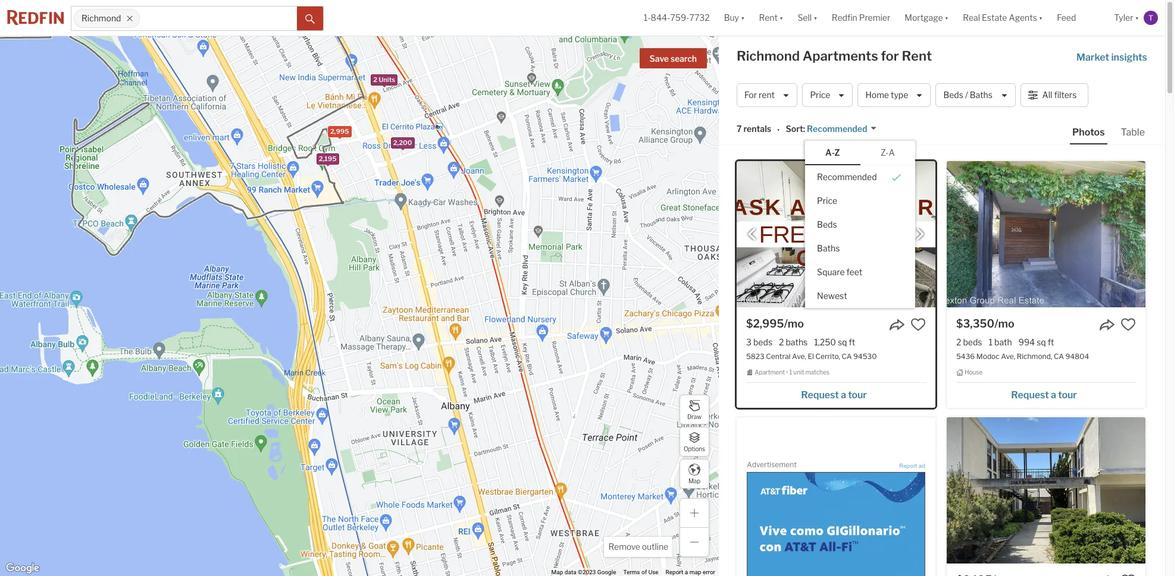 Task type: vqa. For each thing, say whether or not it's contained in the screenshot.
the top favorite button checkbox
yes



Task type: describe. For each thing, give the bounding box(es) containing it.
remove richmond image
[[126, 15, 134, 22]]

1-
[[644, 13, 651, 23]]

©2023
[[578, 570, 596, 576]]

beds for $2,995
[[753, 337, 772, 348]]

outline
[[642, 542, 668, 552]]

/mo for $2,995
[[784, 318, 804, 330]]

7 rentals •
[[737, 124, 780, 135]]

2,995
[[330, 127, 349, 135]]

favorite button image for $3,350 /mo
[[1120, 317, 1136, 333]]

beds for beds
[[817, 219, 837, 229]]

favorite button checkbox
[[1120, 317, 1136, 333]]

ft for $3,350 /mo
[[1048, 337, 1054, 348]]

rent ▾ button
[[759, 0, 783, 36]]

request a tour for $2,995 /mo
[[801, 390, 867, 401]]

matches
[[805, 369, 829, 376]]

draw button
[[680, 395, 709, 425]]

recommended inside dialog
[[817, 172, 877, 182]]

richmond apartments for rent
[[737, 48, 932, 64]]

table button
[[1118, 126, 1147, 143]]

▾ for tyler ▾
[[1135, 13, 1139, 23]]

a-
[[825, 147, 834, 158]]

report a map error
[[666, 570, 715, 576]]

2 baths
[[779, 337, 808, 348]]

all
[[1042, 90, 1052, 100]]

richmond for richmond apartments for rent
[[737, 48, 800, 64]]

google image
[[3, 561, 42, 577]]

price button for home type
[[802, 83, 853, 107]]

baths
[[786, 337, 808, 348]]

request for $3,350 /mo
[[1011, 390, 1049, 401]]

square
[[817, 267, 845, 277]]

1 horizontal spatial 1
[[989, 337, 993, 348]]

sell
[[798, 13, 812, 23]]

sq for $2,995 /mo
[[838, 337, 847, 348]]

photo of 5436 modoc ave, richmond, ca 94804 image
[[947, 161, 1145, 308]]

next button image
[[914, 229, 926, 241]]

beds button
[[805, 213, 915, 237]]

dialog containing a-z
[[805, 141, 915, 308]]

rent ▾
[[759, 13, 783, 23]]

cerrito,
[[815, 352, 840, 361]]

a for $2,995 /mo
[[841, 390, 846, 401]]

2 for 2 units
[[373, 76, 377, 84]]

user photo image
[[1144, 11, 1158, 25]]

a-z
[[825, 147, 840, 158]]

▾ for mortgage ▾
[[945, 13, 949, 23]]

report a map error link
[[666, 570, 715, 576]]

994 sq ft
[[1019, 337, 1054, 348]]

price button for beds
[[805, 189, 915, 213]]

map
[[689, 570, 701, 576]]

request a tour for $3,350 /mo
[[1011, 390, 1077, 401]]

apartment • 1 unit matches
[[755, 369, 829, 376]]

beds for beds / baths
[[943, 90, 963, 100]]

apartments
[[802, 48, 878, 64]]

tyler
[[1114, 13, 1133, 23]]

newest button
[[805, 284, 915, 308]]

modoc
[[976, 352, 1000, 361]]

759-
[[670, 13, 689, 23]]

real estate agents ▾
[[963, 13, 1043, 23]]

agents
[[1009, 13, 1037, 23]]

tour for $3,350 /mo
[[1058, 390, 1077, 401]]

use
[[648, 570, 658, 576]]

3
[[746, 337, 752, 348]]

mortgage ▾ button
[[897, 0, 956, 36]]

newest
[[817, 291, 847, 301]]

report ad
[[899, 463, 925, 469]]

favorite button image for $2,995 /mo
[[910, 317, 926, 333]]

map data ©2023 google
[[551, 570, 616, 576]]

for
[[744, 90, 757, 100]]

photos
[[1072, 127, 1105, 138]]

mortgage
[[905, 13, 943, 23]]

5823
[[746, 352, 764, 361]]

1 vertical spatial favorite button checkbox
[[1120, 573, 1136, 577]]

insights
[[1111, 52, 1147, 63]]

for rent
[[744, 90, 775, 100]]

terms of use link
[[623, 570, 658, 576]]

unit
[[793, 369, 804, 376]]

1 horizontal spatial rent
[[902, 48, 932, 64]]

2 beds
[[956, 337, 982, 348]]

request a tour button for $2,995 /mo
[[746, 385, 926, 403]]

buy ▾
[[724, 13, 745, 23]]

baths inside button
[[817, 243, 840, 253]]

ft for $2,995 /mo
[[849, 337, 855, 348]]

submit search image
[[305, 14, 315, 24]]

home type
[[865, 90, 908, 100]]

z-
[[881, 147, 889, 158]]

1 vertical spatial •
[[786, 369, 788, 376]]

buy ▾ button
[[724, 0, 745, 36]]

error
[[703, 570, 715, 576]]

rentals
[[744, 124, 771, 134]]

premier
[[859, 13, 890, 23]]

market insights
[[1076, 52, 1147, 63]]

richmond for richmond
[[82, 13, 121, 23]]

home type button
[[858, 83, 931, 107]]

market
[[1076, 52, 1109, 63]]

map button
[[680, 459, 709, 489]]

save search
[[650, 54, 697, 64]]

sell ▾ button
[[790, 0, 825, 36]]

$3,350 /mo
[[956, 318, 1014, 330]]

bath
[[994, 337, 1012, 348]]

z
[[834, 147, 840, 158]]

mortgage ▾
[[905, 13, 949, 23]]

for rent button
[[737, 83, 798, 107]]

2 ca from the left
[[1054, 352, 1064, 361]]

real estate agents ▾ link
[[963, 0, 1043, 36]]

z-a
[[881, 147, 895, 158]]

terms of use
[[623, 570, 658, 576]]

price for beds
[[817, 196, 837, 206]]

all filters button
[[1020, 83, 1088, 107]]

feed
[[1057, 13, 1076, 23]]

a
[[889, 147, 895, 158]]

photo of 5823 central ave, el cerrito, ca 94530 image
[[737, 161, 935, 308]]

previous button image
[[746, 229, 758, 241]]

beds / baths button
[[936, 83, 1015, 107]]



Task type: locate. For each thing, give the bounding box(es) containing it.
0 horizontal spatial baths
[[817, 243, 840, 253]]

1 ca from the left
[[842, 352, 852, 361]]

2 left the units
[[373, 76, 377, 84]]

0 horizontal spatial favorite button checkbox
[[910, 317, 926, 333]]

1 horizontal spatial report
[[899, 463, 917, 469]]

0 vertical spatial recommended button
[[805, 123, 877, 135]]

1 beds from the left
[[753, 337, 772, 348]]

tour down the '94804'
[[1058, 390, 1077, 401]]

0 horizontal spatial /mo
[[784, 318, 804, 330]]

sq for $3,350 /mo
[[1037, 337, 1046, 348]]

baths up square
[[817, 243, 840, 253]]

/
[[965, 90, 968, 100]]

2 ▾ from the left
[[779, 13, 783, 23]]

units
[[379, 76, 395, 84]]

request a tour down richmond, at the bottom of the page
[[1011, 390, 1077, 401]]

0 vertical spatial report
[[899, 463, 917, 469]]

1 vertical spatial 1
[[789, 369, 792, 376]]

1 request a tour button from the left
[[746, 385, 926, 403]]

2 /mo from the left
[[994, 318, 1014, 330]]

beds inside beds button
[[817, 219, 837, 229]]

94530
[[853, 352, 877, 361]]

844-
[[651, 13, 670, 23]]

0 horizontal spatial richmond
[[82, 13, 121, 23]]

1 vertical spatial price button
[[805, 189, 915, 213]]

sort
[[786, 124, 803, 134]]

report left map
[[666, 570, 683, 576]]

2 up 5436 in the bottom right of the page
[[956, 337, 961, 348]]

ave, for $3,350 /mo
[[1001, 352, 1015, 361]]

1 horizontal spatial ca
[[1054, 352, 1064, 361]]

▾ inside real estate agents ▾ link
[[1039, 13, 1043, 23]]

beds left '/'
[[943, 90, 963, 100]]

sq right 1,250
[[838, 337, 847, 348]]

0 horizontal spatial beds
[[817, 219, 837, 229]]

table
[[1121, 127, 1145, 138]]

2 for 2 baths
[[779, 337, 784, 348]]

richmond left remove richmond icon
[[82, 13, 121, 23]]

▾ left sell
[[779, 13, 783, 23]]

tour
[[848, 390, 867, 401], [1058, 390, 1077, 401]]

market insights link
[[1076, 39, 1147, 65]]

rent right buy ▾
[[759, 13, 778, 23]]

5 ▾ from the left
[[1039, 13, 1043, 23]]

tour for $2,995 /mo
[[848, 390, 867, 401]]

ave,
[[792, 352, 806, 361], [1001, 352, 1015, 361]]

ft
[[849, 337, 855, 348], [1048, 337, 1054, 348]]

photos button
[[1070, 126, 1118, 145]]

richmond down rent ▾ dropdown button
[[737, 48, 800, 64]]

feed button
[[1050, 0, 1107, 36]]

1 vertical spatial map
[[551, 570, 563, 576]]

0 horizontal spatial 1
[[789, 369, 792, 376]]

beds up baths button
[[817, 219, 837, 229]]

map left data
[[551, 570, 563, 576]]

0 vertical spatial price
[[810, 90, 830, 100]]

report for report ad
[[899, 463, 917, 469]]

2 ave, from the left
[[1001, 352, 1015, 361]]

1 vertical spatial recommended
[[817, 172, 877, 182]]

0 horizontal spatial ave,
[[792, 352, 806, 361]]

0 horizontal spatial ca
[[842, 352, 852, 361]]

1 horizontal spatial favorite button checkbox
[[1120, 573, 1136, 577]]

3 beds
[[746, 337, 772, 348]]

rent inside rent ▾ dropdown button
[[759, 13, 778, 23]]

square feet button
[[805, 260, 915, 284]]

rent
[[759, 13, 778, 23], [902, 48, 932, 64]]

price button up baths button
[[805, 189, 915, 213]]

map region
[[0, 5, 732, 577]]

1 tour from the left
[[848, 390, 867, 401]]

▾ for rent ▾
[[779, 13, 783, 23]]

price down richmond apartments for rent
[[810, 90, 830, 100]]

beds
[[943, 90, 963, 100], [817, 219, 837, 229]]

sell ▾
[[798, 13, 817, 23]]

1 horizontal spatial richmond
[[737, 48, 800, 64]]

1 /mo from the left
[[784, 318, 804, 330]]

redfin premier
[[832, 13, 890, 23]]

favorite button image
[[910, 317, 926, 333], [1120, 317, 1136, 333], [1120, 573, 1136, 577]]

request a tour
[[801, 390, 867, 401], [1011, 390, 1077, 401]]

0 horizontal spatial request a tour
[[801, 390, 867, 401]]

▾ inside sell ▾ dropdown button
[[814, 13, 817, 23]]

redfin
[[832, 13, 857, 23]]

options
[[684, 445, 705, 453]]

$2,995 /mo
[[746, 318, 804, 330]]

0 horizontal spatial 2
[[373, 76, 377, 84]]

7732
[[689, 13, 710, 23]]

$2,995
[[746, 318, 784, 330]]

favorite button checkbox
[[910, 317, 926, 333], [1120, 573, 1136, 577]]

▾ inside rent ▾ dropdown button
[[779, 13, 783, 23]]

0 vertical spatial •
[[777, 125, 780, 135]]

report inside button
[[899, 463, 917, 469]]

request down matches
[[801, 390, 839, 401]]

0 horizontal spatial tour
[[848, 390, 867, 401]]

z-a button
[[860, 141, 915, 165]]

price inside dialog
[[817, 196, 837, 206]]

0 horizontal spatial map
[[551, 570, 563, 576]]

price
[[810, 90, 830, 100], [817, 196, 837, 206]]

request a tour button
[[746, 385, 926, 403], [956, 385, 1136, 403]]

photo of 3263 belmont ave, el cerrito, ca 94530 image
[[947, 418, 1145, 564]]

price up beds button
[[817, 196, 837, 206]]

1 vertical spatial baths
[[817, 243, 840, 253]]

2 tour from the left
[[1058, 390, 1077, 401]]

ca left the '94804'
[[1054, 352, 1064, 361]]

ave, left the el
[[792, 352, 806, 361]]

1 horizontal spatial beds
[[963, 337, 982, 348]]

rent ▾ button
[[752, 0, 790, 36]]

google
[[597, 570, 616, 576]]

2 for 2 beds
[[956, 337, 961, 348]]

tour down 94530
[[848, 390, 867, 401]]

▾ right buy
[[741, 13, 745, 23]]

/mo up bath
[[994, 318, 1014, 330]]

tyler ▾
[[1114, 13, 1139, 23]]

1,250
[[814, 337, 836, 348]]

1 bath
[[989, 337, 1012, 348]]

2 request from the left
[[1011, 390, 1049, 401]]

1 horizontal spatial /mo
[[994, 318, 1014, 330]]

2 horizontal spatial a
[[1051, 390, 1056, 401]]

2 ft from the left
[[1048, 337, 1054, 348]]

0 vertical spatial rent
[[759, 13, 778, 23]]

None search field
[[140, 7, 297, 30]]

ave, for $2,995 /mo
[[792, 352, 806, 361]]

beds inside beds / baths button
[[943, 90, 963, 100]]

/mo
[[784, 318, 804, 330], [994, 318, 1014, 330]]

square feet
[[817, 267, 862, 277]]

recommended button
[[805, 123, 877, 135], [805, 165, 915, 189]]

request down richmond, at the bottom of the page
[[1011, 390, 1049, 401]]

2,195
[[319, 155, 337, 163]]

0 horizontal spatial •
[[777, 125, 780, 135]]

2 request a tour button from the left
[[956, 385, 1136, 403]]

0 horizontal spatial rent
[[759, 13, 778, 23]]

1 horizontal spatial beds
[[943, 90, 963, 100]]

ad region
[[747, 473, 925, 577]]

a
[[841, 390, 846, 401], [1051, 390, 1056, 401], [685, 570, 688, 576]]

ft up richmond, at the bottom of the page
[[1048, 337, 1054, 348]]

price for home type
[[810, 90, 830, 100]]

1 horizontal spatial request
[[1011, 390, 1049, 401]]

advertisement
[[747, 460, 797, 469]]

0 vertical spatial 1
[[989, 337, 993, 348]]

1 recommended button from the top
[[805, 123, 877, 135]]

request a tour button down matches
[[746, 385, 926, 403]]

1 ▾ from the left
[[741, 13, 745, 23]]

report left 'ad'
[[899, 463, 917, 469]]

map for map
[[688, 478, 700, 485]]

1 horizontal spatial request a tour button
[[956, 385, 1136, 403]]

▾ for sell ▾
[[814, 13, 817, 23]]

real
[[963, 13, 980, 23]]

ca left 94530
[[842, 352, 852, 361]]

1 vertical spatial richmond
[[737, 48, 800, 64]]

request a tour button down richmond, at the bottom of the page
[[956, 385, 1136, 403]]

2 request a tour from the left
[[1011, 390, 1077, 401]]

6 ▾ from the left
[[1135, 13, 1139, 23]]

request a tour down matches
[[801, 390, 867, 401]]

0 horizontal spatial report
[[666, 570, 683, 576]]

1 horizontal spatial a
[[841, 390, 846, 401]]

1 vertical spatial rent
[[902, 48, 932, 64]]

1 request from the left
[[801, 390, 839, 401]]

▾ right agents
[[1039, 13, 1043, 23]]

richmond,
[[1017, 352, 1052, 361]]

0 horizontal spatial ft
[[849, 337, 855, 348]]

real estate agents ▾ button
[[956, 0, 1050, 36]]

beds up 5436 in the bottom right of the page
[[963, 337, 982, 348]]

draw
[[687, 413, 702, 420]]

1 horizontal spatial tour
[[1058, 390, 1077, 401]]

▾ for buy ▾
[[741, 13, 745, 23]]

94804
[[1065, 352, 1089, 361]]

sq right 994
[[1037, 337, 1046, 348]]

2 units
[[373, 76, 395, 84]]

1 request a tour from the left
[[801, 390, 867, 401]]

2 horizontal spatial 2
[[956, 337, 961, 348]]

sq
[[838, 337, 847, 348], [1037, 337, 1046, 348]]

0 horizontal spatial request a tour button
[[746, 385, 926, 403]]

dialog
[[805, 141, 915, 308]]

1 vertical spatial report
[[666, 570, 683, 576]]

4 ▾ from the left
[[945, 13, 949, 23]]

0 vertical spatial favorite button checkbox
[[910, 317, 926, 333]]

price button down richmond apartments for rent
[[802, 83, 853, 107]]

type
[[891, 90, 908, 100]]

3 ▾ from the left
[[814, 13, 817, 23]]

beds right 3
[[753, 337, 772, 348]]

:
[[803, 124, 805, 134]]

▾ right mortgage on the right top of the page
[[945, 13, 949, 23]]

a down richmond, at the bottom of the page
[[1051, 390, 1056, 401]]

1 horizontal spatial •
[[786, 369, 788, 376]]

0 vertical spatial baths
[[970, 90, 993, 100]]

1 horizontal spatial map
[[688, 478, 700, 485]]

2 up central
[[779, 337, 784, 348]]

redfin premier button
[[825, 0, 897, 36]]

save search button
[[639, 48, 707, 68]]

0 horizontal spatial beds
[[753, 337, 772, 348]]

ft up 94530
[[849, 337, 855, 348]]

1-844-759-7732
[[644, 13, 710, 23]]

0 vertical spatial richmond
[[82, 13, 121, 23]]

0 horizontal spatial a
[[685, 570, 688, 576]]

request for $2,995 /mo
[[801, 390, 839, 401]]

/mo for $3,350
[[994, 318, 1014, 330]]

a-z button
[[805, 141, 860, 165]]

2 recommended button from the top
[[805, 165, 915, 189]]

2 beds from the left
[[963, 337, 982, 348]]

1 horizontal spatial ft
[[1048, 337, 1054, 348]]

2,200
[[393, 139, 412, 147]]

baths right '/'
[[970, 90, 993, 100]]

1 ave, from the left
[[792, 352, 806, 361]]

5436 modoc ave, richmond, ca 94804
[[956, 352, 1089, 361]]

7
[[737, 124, 742, 134]]

▾ right tyler
[[1135, 13, 1139, 23]]

save
[[650, 54, 669, 64]]

▾ inside buy ▾ dropdown button
[[741, 13, 745, 23]]

1 vertical spatial beds
[[817, 219, 837, 229]]

beds
[[753, 337, 772, 348], [963, 337, 982, 348]]

▾
[[741, 13, 745, 23], [779, 13, 783, 23], [814, 13, 817, 23], [945, 13, 949, 23], [1039, 13, 1043, 23], [1135, 13, 1139, 23]]

/mo up "2 baths"
[[784, 318, 804, 330]]

recommended button up z
[[805, 123, 877, 135]]

recommended button down z
[[805, 165, 915, 189]]

filters
[[1054, 90, 1077, 100]]

estate
[[982, 13, 1007, 23]]

remove outline
[[608, 542, 668, 552]]

1 vertical spatial recommended button
[[805, 165, 915, 189]]

1 horizontal spatial baths
[[970, 90, 993, 100]]

1 horizontal spatial ave,
[[1001, 352, 1015, 361]]

a left map
[[685, 570, 688, 576]]

remove
[[608, 542, 640, 552]]

terms
[[623, 570, 640, 576]]

5436
[[956, 352, 975, 361]]

0 vertical spatial recommended
[[807, 124, 867, 134]]

0 horizontal spatial sq
[[838, 337, 847, 348]]

▾ right sell
[[814, 13, 817, 23]]

0 vertical spatial price button
[[802, 83, 853, 107]]

request a tour button for $3,350 /mo
[[956, 385, 1136, 403]]

a for $3,350 /mo
[[1051, 390, 1056, 401]]

all filters
[[1042, 90, 1077, 100]]

0 horizontal spatial request
[[801, 390, 839, 401]]

1 ft from the left
[[849, 337, 855, 348]]

a down the 5823 central ave, el cerrito, ca 94530
[[841, 390, 846, 401]]

1 vertical spatial price
[[817, 196, 837, 206]]

1,250 sq ft
[[814, 337, 855, 348]]

▾ inside mortgage ▾ dropdown button
[[945, 13, 949, 23]]

beds for $3,350
[[963, 337, 982, 348]]

2 inside 'map' region
[[373, 76, 377, 84]]

1 left bath
[[989, 337, 993, 348]]

• left unit
[[786, 369, 788, 376]]

1 horizontal spatial sq
[[1037, 337, 1046, 348]]

2 sq from the left
[[1037, 337, 1046, 348]]

0 vertical spatial map
[[688, 478, 700, 485]]

buy
[[724, 13, 739, 23]]

report for report a map error
[[666, 570, 683, 576]]

994
[[1019, 337, 1035, 348]]

baths inside button
[[970, 90, 993, 100]]

baths button
[[805, 237, 915, 260]]

buy ▾ button
[[717, 0, 752, 36]]

0 vertical spatial beds
[[943, 90, 963, 100]]

ca
[[842, 352, 852, 361], [1054, 352, 1064, 361]]

1 horizontal spatial 2
[[779, 337, 784, 348]]

rent right the for
[[902, 48, 932, 64]]

1 sq from the left
[[838, 337, 847, 348]]

map down options
[[688, 478, 700, 485]]

map inside map button
[[688, 478, 700, 485]]

recommended up z
[[807, 124, 867, 134]]

beds / baths
[[943, 90, 993, 100]]

search
[[670, 54, 697, 64]]

ave, down bath
[[1001, 352, 1015, 361]]

1 left unit
[[789, 369, 792, 376]]

• left sort
[[777, 125, 780, 135]]

1 horizontal spatial request a tour
[[1011, 390, 1077, 401]]

el
[[808, 352, 814, 361]]

recommended down z
[[817, 172, 877, 182]]

map for map data ©2023 google
[[551, 570, 563, 576]]

• inside 7 rentals •
[[777, 125, 780, 135]]



